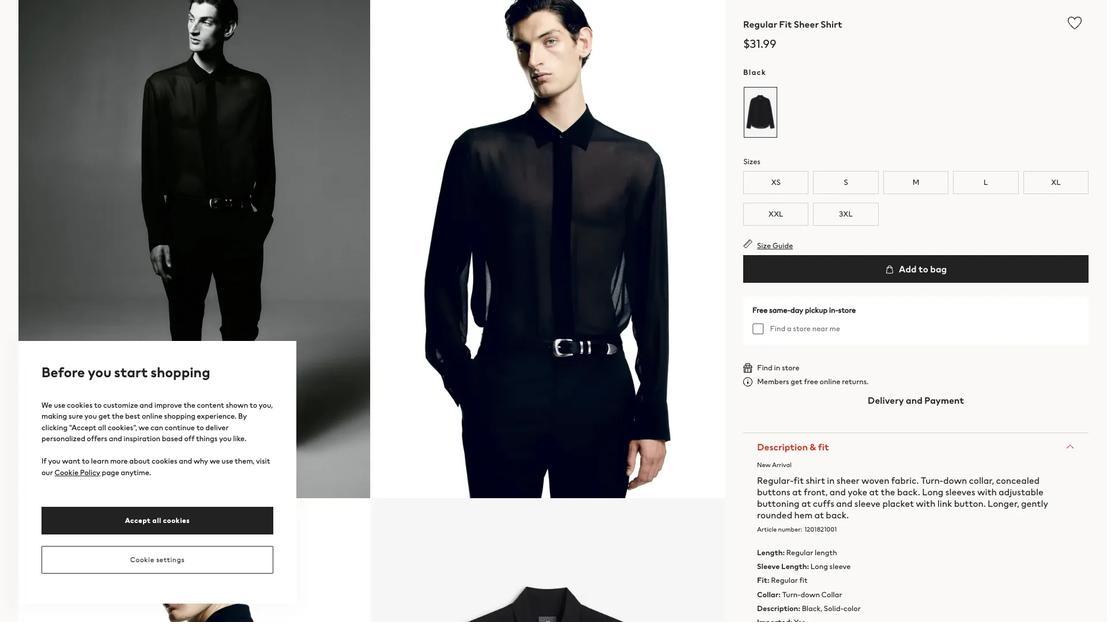 Task type: vqa. For each thing, say whether or not it's contained in the screenshot.
and
yes



Task type: locate. For each thing, give the bounding box(es) containing it.
cookie
[[54, 467, 78, 478], [130, 555, 154, 565]]

1 horizontal spatial in
[[827, 474, 835, 488]]

concealed
[[996, 474, 1040, 488]]

fit
[[779, 17, 792, 31]]

and inside button
[[906, 394, 923, 408]]

all up the offers
[[98, 422, 106, 433]]

0 horizontal spatial online
[[142, 411, 163, 422]]

find up members
[[757, 363, 773, 374]]

get left free
[[791, 377, 803, 388]]

cookie left settings
[[130, 555, 154, 565]]

regular-
[[757, 474, 794, 488]]

find in store button
[[743, 363, 799, 374]]

cookies inside we use cookies to customize and improve the content shown to you, making sure you get the best online shopping experience. by clicking "accept all cookies", we can continue to deliver personalized offers and inspiration based off things you like.
[[67, 400, 93, 411]]

online right free
[[820, 377, 840, 388]]

front,
[[804, 486, 828, 499]]

sleeve down 'length' in the bottom of the page
[[830, 562, 851, 573]]

1 vertical spatial all
[[152, 516, 161, 526]]

xs
[[771, 177, 781, 188]]

find
[[770, 324, 786, 334], [757, 363, 773, 374]]

0 vertical spatial we
[[139, 422, 149, 433]]

0 vertical spatial get
[[791, 377, 803, 388]]

we
[[139, 422, 149, 433], [210, 456, 220, 467]]

fit
[[818, 441, 829, 454], [794, 474, 804, 488], [800, 576, 808, 587]]

2 horizontal spatial the
[[881, 486, 895, 499]]

to left bag
[[919, 262, 928, 276]]

down up link
[[943, 474, 967, 488]]

all right accept
[[152, 516, 161, 526]]

1 vertical spatial get
[[98, 411, 110, 422]]

link
[[938, 497, 952, 511]]

0 vertical spatial cookie
[[54, 467, 78, 478]]

down inside length: regular length sleeve length: long sleeve fit: regular fit collar: turn-down collar description: black, solid-color
[[801, 590, 820, 601]]

cookies inside if you want to learn more about cookies and why we use them, visit our
[[152, 456, 177, 467]]

add to bag
[[897, 262, 947, 276]]

back. up 1201821001
[[826, 509, 849, 522]]

before
[[42, 362, 85, 383]]

fit up 'black,'
[[800, 576, 808, 587]]

regular up collar:
[[771, 576, 798, 587]]

same-
[[769, 305, 791, 316]]

delivery
[[868, 394, 904, 408]]

0 horizontal spatial long
[[811, 562, 828, 573]]

1 vertical spatial store
[[793, 324, 811, 334]]

and right the delivery
[[906, 394, 923, 408]]

the left content
[[184, 400, 195, 411]]

start
[[114, 362, 148, 383]]

0 vertical spatial fit
[[818, 441, 829, 454]]

shopping up continue
[[164, 411, 195, 422]]

1 horizontal spatial all
[[152, 516, 161, 526]]

description:
[[757, 604, 800, 615]]

1 vertical spatial down
[[801, 590, 820, 601]]

cookies inside accept all cookies "button"
[[163, 516, 190, 526]]

buttoning
[[757, 497, 800, 511]]

policy
[[80, 467, 100, 478]]

free
[[753, 305, 768, 316]]

store up members
[[782, 363, 799, 374]]

in right shirt
[[827, 474, 835, 488]]

regular fit sheer shirt - black - men | h&m us 4 image
[[373, 499, 725, 623]]

1 vertical spatial shopping
[[164, 411, 195, 422]]

back. right woven on the right bottom of the page
[[897, 486, 920, 499]]

sleeve inside length: regular length sleeve length: long sleeve fit: regular fit collar: turn-down collar description: black, solid-color
[[830, 562, 851, 573]]

long down 'length' in the bottom of the page
[[811, 562, 828, 573]]

placket
[[883, 497, 914, 511]]

0 horizontal spatial with
[[916, 497, 936, 511]]

use inside if you want to learn more about cookies and why we use them, visit our
[[222, 456, 233, 467]]

you up "accept
[[85, 411, 97, 422]]

fit inside new arrival regular-fit shirt in sheer woven fabric. turn-down collar, concealed buttons at front, and yoke at the back. long sleeves with adjustable buttoning at cuffs and sleeve placket with link button. longer, gently rounded hem at back. article number: 1201821001
[[794, 474, 804, 488]]

2 vertical spatial the
[[881, 486, 895, 499]]

to inside add to bag button
[[919, 262, 928, 276]]

use inside we use cookies to customize and improve the content shown to you, making sure you get the best online shopping experience. by clicking "accept all cookies", we can continue to deliver personalized offers and inspiration based off things you like.
[[54, 400, 65, 411]]

to inside if you want to learn more about cookies and why we use them, visit our
[[82, 456, 89, 467]]

0 horizontal spatial in
[[774, 363, 780, 374]]

in
[[774, 363, 780, 374], [827, 474, 835, 488]]

accept all cookies
[[125, 516, 190, 526]]

1 vertical spatial turn-
[[782, 590, 801, 601]]

1 vertical spatial online
[[142, 411, 163, 422]]

and inside if you want to learn more about cookies and why we use them, visit our
[[179, 456, 192, 467]]

1 horizontal spatial online
[[820, 377, 840, 388]]

and
[[906, 394, 923, 408], [140, 400, 153, 411], [109, 434, 122, 445], [179, 456, 192, 467], [830, 486, 846, 499], [836, 497, 853, 511]]

continue
[[165, 422, 195, 433]]

collar:
[[757, 590, 781, 601]]

1 vertical spatial cookie
[[130, 555, 154, 565]]

with right sleeves
[[977, 486, 997, 499]]

1 vertical spatial find
[[757, 363, 773, 374]]

button.
[[954, 497, 986, 511]]

1 vertical spatial fit
[[794, 474, 804, 488]]

we up inspiration
[[139, 422, 149, 433]]

s
[[844, 177, 848, 188]]

find in store
[[757, 363, 799, 374]]

guide
[[773, 240, 793, 251]]

in up members
[[774, 363, 780, 374]]

0 horizontal spatial get
[[98, 411, 110, 422]]

1 vertical spatial cookies
[[152, 456, 177, 467]]

0 horizontal spatial all
[[98, 422, 106, 433]]

shopping
[[151, 362, 210, 383], [164, 411, 195, 422]]

0 vertical spatial regular
[[743, 17, 777, 31]]

you inside if you want to learn more about cookies and why we use them, visit our
[[48, 456, 60, 467]]

we right why
[[210, 456, 220, 467]]

use left them,
[[222, 456, 233, 467]]

0 vertical spatial cookies
[[67, 400, 93, 411]]

at left front,
[[792, 486, 802, 499]]

&
[[810, 441, 816, 454]]

length: up sleeve
[[757, 548, 785, 559]]

gently
[[1021, 497, 1048, 511]]

cuffs
[[813, 497, 834, 511]]

shopping up improve at the bottom left of the page
[[151, 362, 210, 383]]

find left a
[[770, 324, 786, 334]]

0 vertical spatial long
[[922, 486, 944, 499]]

length:
[[757, 548, 785, 559], [781, 562, 809, 573]]

1 vertical spatial we
[[210, 456, 220, 467]]

members get free online returns.
[[757, 377, 869, 388]]

1 vertical spatial in
[[827, 474, 835, 488]]

regular fit sheer shirt - black - men | h&m us 2 image
[[373, 0, 725, 499]]

why
[[194, 456, 208, 467]]

regular fit sheer shirt - black - men | h&m us image
[[18, 0, 371, 499]]

the down customize
[[112, 411, 124, 422]]

store right a
[[793, 324, 811, 334]]

down
[[943, 474, 967, 488], [801, 590, 820, 601]]

fit right &
[[818, 441, 829, 454]]

length: right sleeve
[[781, 562, 809, 573]]

get down customize
[[98, 411, 110, 422]]

online up can
[[142, 411, 163, 422]]

1 horizontal spatial down
[[943, 474, 967, 488]]

store
[[838, 305, 856, 316], [793, 324, 811, 334], [782, 363, 799, 374]]

use up making
[[54, 400, 65, 411]]

turn- up the description:
[[782, 590, 801, 601]]

cookie down want
[[54, 467, 78, 478]]

0 vertical spatial find
[[770, 324, 786, 334]]

you,
[[259, 400, 273, 411]]

fit left shirt
[[794, 474, 804, 488]]

you right if
[[48, 456, 60, 467]]

regular down "number:" on the bottom of the page
[[786, 548, 813, 559]]

1 horizontal spatial cookie
[[130, 555, 154, 565]]

long inside new arrival regular-fit shirt in sheer woven fabric. turn-down collar, concealed buttons at front, and yoke at the back. long sleeves with adjustable buttoning at cuffs and sleeve placket with link button. longer, gently rounded hem at back. article number: 1201821001
[[922, 486, 944, 499]]

find for find in store
[[757, 363, 773, 374]]

regular up $31.99
[[743, 17, 777, 31]]

1 vertical spatial back.
[[826, 509, 849, 522]]

0 vertical spatial all
[[98, 422, 106, 433]]

0 vertical spatial online
[[820, 377, 840, 388]]

0 vertical spatial turn-
[[921, 474, 943, 488]]

0 horizontal spatial cookie
[[54, 467, 78, 478]]

cookie inside cookie settings button
[[130, 555, 154, 565]]

and right cuffs
[[836, 497, 853, 511]]

use
[[54, 400, 65, 411], [222, 456, 233, 467]]

1 horizontal spatial long
[[922, 486, 944, 499]]

0 vertical spatial sleeve
[[855, 497, 881, 511]]

shirt
[[806, 474, 825, 488]]

we
[[42, 400, 52, 411]]

cookies right accept
[[163, 516, 190, 526]]

0 horizontal spatial turn-
[[782, 590, 801, 601]]

0 horizontal spatial down
[[801, 590, 820, 601]]

the
[[184, 400, 195, 411], [112, 411, 124, 422], [881, 486, 895, 499]]

0 horizontal spatial use
[[54, 400, 65, 411]]

cookies down based
[[152, 456, 177, 467]]

2 vertical spatial store
[[782, 363, 799, 374]]

1 horizontal spatial we
[[210, 456, 220, 467]]

0 horizontal spatial we
[[139, 422, 149, 433]]

0 vertical spatial in
[[774, 363, 780, 374]]

if you want to learn more about cookies and why we use them, visit our
[[42, 456, 270, 478]]

regular fit sheer shirt - black - men | h&m us 3 image
[[18, 499, 371, 623]]

$31.99
[[743, 35, 776, 52]]

about
[[129, 456, 150, 467]]

sleeve inside new arrival regular-fit shirt in sheer woven fabric. turn-down collar, concealed buttons at front, and yoke at the back. long sleeves with adjustable buttoning at cuffs and sleeve placket with link button. longer, gently rounded hem at back. article number: 1201821001
[[855, 497, 881, 511]]

1 horizontal spatial with
[[977, 486, 997, 499]]

down up 'black,'
[[801, 590, 820, 601]]

1 vertical spatial the
[[112, 411, 124, 422]]

color
[[844, 604, 861, 615]]

1 vertical spatial sleeve
[[830, 562, 851, 573]]

"accept
[[69, 422, 96, 433]]

2 vertical spatial fit
[[800, 576, 808, 587]]

to up policy
[[82, 456, 89, 467]]

1 vertical spatial long
[[811, 562, 828, 573]]

all inside "button"
[[152, 516, 161, 526]]

size
[[757, 240, 771, 251]]

1 horizontal spatial sleeve
[[855, 497, 881, 511]]

1 vertical spatial use
[[222, 456, 233, 467]]

add
[[899, 262, 917, 276]]

cookies up sure
[[67, 400, 93, 411]]

0 vertical spatial the
[[184, 400, 195, 411]]

None radio
[[743, 87, 778, 138]]

to
[[919, 262, 928, 276], [94, 400, 102, 411], [250, 400, 257, 411], [196, 422, 204, 433], [82, 456, 89, 467]]

sleeve down woven on the right bottom of the page
[[855, 497, 881, 511]]

1 horizontal spatial use
[[222, 456, 233, 467]]

black image
[[743, 87, 778, 138]]

1 horizontal spatial turn-
[[921, 474, 943, 488]]

1 horizontal spatial back.
[[897, 486, 920, 499]]

them,
[[235, 456, 254, 467]]

with left link
[[916, 497, 936, 511]]

yoke
[[848, 486, 867, 499]]

long left sleeves
[[922, 486, 944, 499]]

2 vertical spatial cookies
[[163, 516, 190, 526]]

0 vertical spatial use
[[54, 400, 65, 411]]

off
[[184, 434, 195, 445]]

buttons
[[757, 486, 791, 499]]

turn- up link
[[921, 474, 943, 488]]

0 horizontal spatial the
[[112, 411, 124, 422]]

get
[[791, 377, 803, 388], [98, 411, 110, 422]]

the right yoke
[[881, 486, 895, 499]]

day
[[791, 305, 803, 316]]

store up me
[[838, 305, 856, 316]]

and left why
[[179, 456, 192, 467]]

2 vertical spatial regular
[[771, 576, 798, 587]]

shirt
[[821, 17, 842, 31]]

0 vertical spatial down
[[943, 474, 967, 488]]

0 horizontal spatial sleeve
[[830, 562, 851, 573]]

fit inside dropdown button
[[818, 441, 829, 454]]

down inside new arrival regular-fit shirt in sheer woven fabric. turn-down collar, concealed buttons at front, and yoke at the back. long sleeves with adjustable buttoning at cuffs and sleeve placket with link button. longer, gently rounded hem at back. article number: 1201821001
[[943, 474, 967, 488]]

cookies for all
[[163, 516, 190, 526]]

accept
[[125, 516, 151, 526]]

turn-
[[921, 474, 943, 488], [782, 590, 801, 601]]



Task type: describe. For each thing, give the bounding box(es) containing it.
cookie policy link
[[54, 467, 100, 478]]

sleeve
[[757, 562, 780, 573]]

store for find a store near me
[[793, 324, 811, 334]]

at right yoke
[[869, 486, 879, 499]]

length
[[815, 548, 837, 559]]

xxl
[[769, 209, 783, 220]]

woven
[[862, 474, 890, 488]]

delivery and payment
[[868, 394, 964, 408]]

more
[[110, 456, 128, 467]]

cookie for cookie settings
[[130, 555, 154, 565]]

new
[[757, 461, 771, 470]]

and left yoke
[[830, 486, 846, 499]]

turn- inside new arrival regular-fit shirt in sheer woven fabric. turn-down collar, concealed buttons at front, and yoke at the back. long sleeves with adjustable buttoning at cuffs and sleeve placket with link button. longer, gently rounded hem at back. article number: 1201821001
[[921, 474, 943, 488]]

personalized
[[42, 434, 85, 445]]

a
[[787, 324, 792, 334]]

black
[[743, 67, 767, 78]]

you left 'start' at the bottom left
[[88, 362, 111, 383]]

xl
[[1051, 177, 1061, 188]]

0 vertical spatial store
[[838, 305, 856, 316]]

rounded
[[757, 509, 792, 522]]

description
[[757, 441, 808, 454]]

in-
[[829, 305, 838, 316]]

m
[[913, 177, 919, 188]]

our
[[42, 467, 53, 478]]

cookie policy page anytime.
[[54, 467, 151, 478]]

store for find in store
[[782, 363, 799, 374]]

me
[[830, 324, 840, 334]]

0 horizontal spatial back.
[[826, 509, 849, 522]]

page
[[102, 467, 119, 478]]

at up 1201821001
[[815, 509, 824, 522]]

and down cookies", at the left
[[109, 434, 122, 445]]

to left customize
[[94, 400, 102, 411]]

1 vertical spatial regular
[[786, 548, 813, 559]]

regular fit sheer shirt $31.99
[[743, 17, 842, 52]]

if
[[42, 456, 47, 467]]

0 vertical spatial back.
[[897, 486, 920, 499]]

inspiration
[[124, 434, 160, 445]]

cookies",
[[108, 422, 137, 433]]

sleeves
[[945, 486, 976, 499]]

fabric.
[[891, 474, 919, 488]]

free same-day pickup in-store
[[753, 305, 856, 316]]

visit
[[256, 456, 270, 467]]

0 vertical spatial length:
[[757, 548, 785, 559]]

near
[[812, 324, 828, 334]]

customize
[[103, 400, 138, 411]]

long inside length: regular length sleeve length: long sleeve fit: regular fit collar: turn-down collar description: black, solid-color
[[811, 562, 828, 573]]

members
[[757, 377, 789, 388]]

collar,
[[969, 474, 994, 488]]

description & fit
[[757, 441, 829, 454]]

before you start shopping
[[42, 362, 210, 383]]

number:
[[778, 525, 802, 535]]

settings
[[156, 555, 185, 565]]

we inside if you want to learn more about cookies and why we use them, visit our
[[210, 456, 220, 467]]

content
[[197, 400, 224, 411]]

find a store near me
[[770, 324, 840, 334]]

the inside new arrival regular-fit shirt in sheer woven fabric. turn-down collar, concealed buttons at front, and yoke at the back. long sleeves with adjustable buttoning at cuffs and sleeve placket with link button. longer, gently rounded hem at back. article number: 1201821001
[[881, 486, 895, 499]]

longer,
[[988, 497, 1019, 511]]

collar
[[822, 590, 842, 601]]

shopping inside we use cookies to customize and improve the content shown to you, making sure you get the best online shopping experience. by clicking "accept all cookies", we can continue to deliver personalized offers and inspiration based off things you like.
[[164, 411, 195, 422]]

returns.
[[842, 377, 869, 388]]

we inside we use cookies to customize and improve the content shown to you, making sure you get the best online shopping experience. by clicking "accept all cookies", we can continue to deliver personalized offers and inspiration based off things you like.
[[139, 422, 149, 433]]

description & fit button
[[743, 434, 1089, 461]]

1 vertical spatial length:
[[781, 562, 809, 573]]

turn- inside length: regular length sleeve length: long sleeve fit: regular fit collar: turn-down collar description: black, solid-color
[[782, 590, 801, 601]]

l
[[984, 177, 988, 188]]

add to bag button
[[743, 255, 1089, 283]]

solid-
[[824, 604, 844, 615]]

based
[[162, 434, 183, 445]]

bag
[[930, 262, 947, 276]]

find for find a store near me
[[770, 324, 786, 334]]

offers
[[87, 434, 107, 445]]

1201821001
[[805, 525, 837, 535]]

cookie settings button
[[42, 547, 273, 574]]

like.
[[233, 434, 247, 445]]

fit:
[[757, 576, 770, 587]]

in inside new arrival regular-fit shirt in sheer woven fabric. turn-down collar, concealed buttons at front, and yoke at the back. long sleeves with adjustable buttoning at cuffs and sleeve placket with link button. longer, gently rounded hem at back. article number: 1201821001
[[827, 474, 835, 488]]

sure
[[69, 411, 83, 422]]

regular inside regular fit sheer shirt $31.99
[[743, 17, 777, 31]]

improve
[[154, 400, 182, 411]]

can
[[150, 422, 163, 433]]

you down the deliver at bottom left
[[219, 434, 232, 445]]

get inside we use cookies to customize and improve the content shown to you, making sure you get the best online shopping experience. by clicking "accept all cookies", we can continue to deliver personalized offers and inspiration based off things you like.
[[98, 411, 110, 422]]

want
[[62, 456, 80, 467]]

online inside we use cookies to customize and improve the content shown to you, making sure you get the best online shopping experience. by clicking "accept all cookies", we can continue to deliver personalized offers and inspiration based off things you like.
[[142, 411, 163, 422]]

0 vertical spatial shopping
[[151, 362, 210, 383]]

1 horizontal spatial the
[[184, 400, 195, 411]]

sheer
[[837, 474, 860, 488]]

by
[[238, 411, 247, 422]]

and up best
[[140, 400, 153, 411]]

learn
[[91, 456, 109, 467]]

3xl
[[839, 209, 853, 220]]

to left 'you,'
[[250, 400, 257, 411]]

adjustable
[[999, 486, 1044, 499]]

clicking
[[42, 422, 68, 433]]

arrival
[[772, 461, 792, 470]]

black,
[[802, 604, 822, 615]]

to up things
[[196, 422, 204, 433]]

at left cuffs
[[802, 497, 811, 511]]

cookie for cookie policy page anytime.
[[54, 467, 78, 478]]

making
[[42, 411, 67, 422]]

experience.
[[197, 411, 237, 422]]

sheer
[[794, 17, 819, 31]]

cookies for use
[[67, 400, 93, 411]]

cookie settings
[[130, 555, 185, 565]]

1 horizontal spatial get
[[791, 377, 803, 388]]

accept all cookies button
[[42, 507, 273, 535]]

size guide button
[[743, 239, 793, 251]]

article
[[757, 525, 777, 535]]

deliver
[[206, 422, 229, 433]]

we use cookies to customize and improve the content shown to you, making sure you get the best online shopping experience. by clicking "accept all cookies", we can continue to deliver personalized offers and inspiration based off things you like.
[[42, 400, 273, 445]]

fit inside length: regular length sleeve length: long sleeve fit: regular fit collar: turn-down collar description: black, solid-color
[[800, 576, 808, 587]]

all inside we use cookies to customize and improve the content shown to you, making sure you get the best online shopping experience. by clicking "accept all cookies", we can continue to deliver personalized offers and inspiration based off things you like.
[[98, 422, 106, 433]]

pickup
[[805, 305, 828, 316]]

shown
[[226, 400, 248, 411]]



